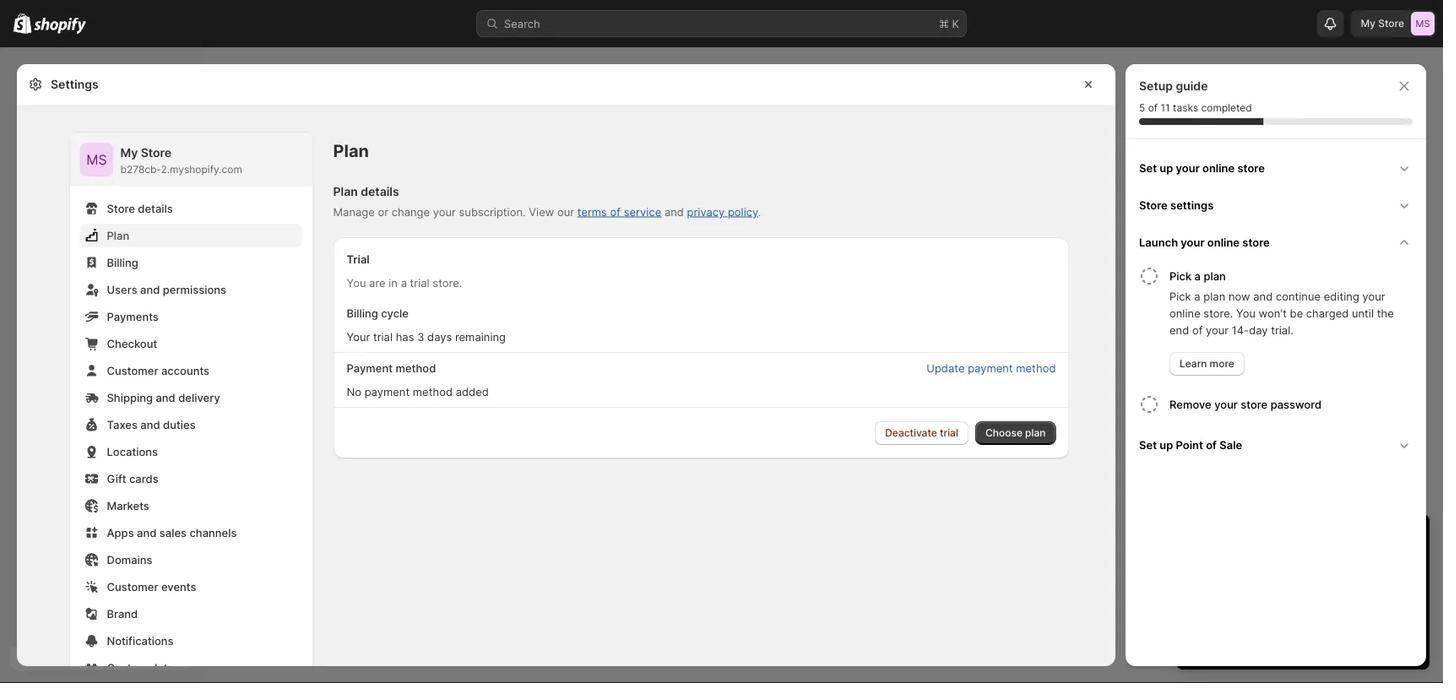 Task type: locate. For each thing, give the bounding box(es) containing it.
2 vertical spatial store
[[1241, 398, 1268, 411]]

customer accounts
[[107, 364, 210, 377]]

charged
[[1306, 307, 1349, 320]]

store left password
[[1241, 398, 1268, 411]]

plan for pick a plan
[[1204, 269, 1226, 282]]

billing for billing
[[107, 256, 138, 269]]

trial
[[410, 276, 430, 289], [373, 330, 393, 343], [940, 427, 958, 439]]

2 vertical spatial online
[[1170, 307, 1201, 320]]

1 customer from the top
[[107, 364, 158, 377]]

0 horizontal spatial my store image
[[80, 143, 114, 176]]

your up "settings" on the top of page
[[1176, 161, 1200, 174]]

learn more
[[1180, 358, 1235, 370]]

1 vertical spatial customer
[[107, 580, 158, 593]]

0 horizontal spatial trial
[[373, 330, 393, 343]]

store inside launch your online store button
[[1242, 236, 1270, 249]]

2 vertical spatial plan
[[107, 229, 129, 242]]

markets link
[[80, 494, 303, 518]]

2.myshopify.com
[[161, 163, 242, 176]]

1 vertical spatial pick
[[1170, 290, 1191, 303]]

store inside remove your store password button
[[1241, 398, 1268, 411]]

1 horizontal spatial trial
[[410, 276, 430, 289]]

learn
[[1180, 358, 1207, 370]]

a inside button
[[1195, 269, 1201, 282]]

method up choose plan at right bottom
[[1016, 361, 1056, 375]]

users and permissions
[[107, 283, 226, 296]]

payment for no
[[365, 385, 410, 398]]

0 vertical spatial up
[[1160, 161, 1173, 174]]

11
[[1161, 102, 1170, 114]]

1 vertical spatial my store image
[[80, 143, 114, 176]]

plan inside pick a plan now and continue editing your online store. you won't be charged until the end of your 14-day trial.
[[1204, 290, 1226, 303]]

markets
[[107, 499, 149, 512]]

your inside the set up your online store button
[[1176, 161, 1200, 174]]

store inside button
[[1139, 198, 1168, 212]]

sales
[[159, 526, 187, 539]]

1 set from the top
[[1139, 161, 1157, 174]]

billing up your
[[347, 307, 378, 320]]

1 vertical spatial set
[[1139, 438, 1157, 451]]

plan
[[333, 141, 369, 161], [333, 185, 358, 199], [107, 229, 129, 242]]

plan link
[[80, 224, 303, 247]]

billing up users
[[107, 256, 138, 269]]

and right the taxes
[[140, 418, 160, 431]]

trial for your
[[373, 330, 393, 343]]

checkout link
[[80, 332, 303, 356]]

online up end
[[1170, 307, 1201, 320]]

of left sale at right
[[1206, 438, 1217, 451]]

channels
[[190, 526, 237, 539]]

of inside pick a plan now and continue editing your online store. you won't be charged until the end of your 14-day trial.
[[1192, 323, 1203, 337]]

your
[[1176, 161, 1200, 174], [433, 205, 456, 218], [1181, 236, 1205, 249], [1363, 290, 1385, 303], [1206, 323, 1229, 337], [1215, 398, 1238, 411]]

your inside plan details manage or change your subscription. view our terms of service and privacy policy .
[[433, 205, 456, 218]]

and for duties
[[140, 418, 160, 431]]

0 vertical spatial customer
[[107, 364, 158, 377]]

0 horizontal spatial you
[[347, 276, 366, 289]]

1 vertical spatial billing
[[347, 307, 378, 320]]

trial
[[347, 253, 370, 266]]

1 horizontal spatial you
[[1236, 307, 1256, 320]]

plan right choose
[[1025, 427, 1046, 439]]

store settings
[[1139, 198, 1214, 212]]

my store image
[[1411, 12, 1435, 35], [80, 143, 114, 176]]

you
[[347, 276, 366, 289], [1236, 307, 1256, 320]]

apps
[[107, 526, 134, 539]]

a down 'launch your online store'
[[1195, 269, 1201, 282]]

0 vertical spatial plan
[[1204, 269, 1226, 282]]

.
[[758, 205, 761, 218]]

pick inside button
[[1170, 269, 1192, 282]]

apps and sales channels link
[[80, 521, 303, 545]]

custom
[[107, 661, 148, 674]]

data
[[151, 661, 174, 674]]

a inside the settings "dialog"
[[401, 276, 407, 289]]

2 pick from the top
[[1170, 290, 1191, 303]]

customer down "domains"
[[107, 580, 158, 593]]

details for store
[[138, 202, 173, 215]]

a down pick a plan
[[1194, 290, 1201, 303]]

no payment method added
[[347, 385, 489, 398]]

1 horizontal spatial shopify image
[[34, 17, 86, 34]]

shipping and delivery link
[[80, 386, 303, 410]]

plan left now in the top of the page
[[1204, 290, 1226, 303]]

pick down pick a plan
[[1170, 290, 1191, 303]]

0 vertical spatial store.
[[433, 276, 462, 289]]

store. down now in the top of the page
[[1204, 307, 1233, 320]]

billing inside shop settings menu element
[[107, 256, 138, 269]]

details down b278cb-
[[138, 202, 173, 215]]

my store image right my store
[[1411, 12, 1435, 35]]

1 vertical spatial store
[[1242, 236, 1270, 249]]

1 vertical spatial you
[[1236, 307, 1256, 320]]

your left 14-
[[1206, 323, 1229, 337]]

or
[[378, 205, 389, 218]]

the
[[1377, 307, 1394, 320]]

0 vertical spatial trial
[[410, 276, 430, 289]]

0 vertical spatial details
[[361, 185, 399, 199]]

you left are
[[347, 276, 366, 289]]

1 horizontal spatial store.
[[1204, 307, 1233, 320]]

2 set from the top
[[1139, 438, 1157, 451]]

2 horizontal spatial trial
[[940, 427, 958, 439]]

our
[[557, 205, 574, 218]]

1 horizontal spatial payment
[[968, 361, 1013, 375]]

2 vertical spatial trial
[[940, 427, 958, 439]]

trial right in
[[410, 276, 430, 289]]

1 vertical spatial details
[[138, 202, 173, 215]]

settings
[[1170, 198, 1214, 212]]

of right 'terms'
[[610, 205, 621, 218]]

shop settings menu element
[[70, 133, 313, 683]]

setup guide dialog
[[1126, 64, 1426, 666]]

trial for deactivate
[[940, 427, 958, 439]]

up for your
[[1160, 161, 1173, 174]]

1 horizontal spatial details
[[361, 185, 399, 199]]

and for sales
[[137, 526, 157, 539]]

tasks
[[1173, 102, 1199, 114]]

learn more link
[[1170, 352, 1245, 376]]

choose plan
[[985, 427, 1046, 439]]

0 vertical spatial billing
[[107, 256, 138, 269]]

plan details manage or change your subscription. view our terms of service and privacy policy .
[[333, 185, 761, 218]]

set for set up your online store
[[1139, 161, 1157, 174]]

of right end
[[1192, 323, 1203, 337]]

pick inside pick a plan now and continue editing your online store. you won't be charged until the end of your 14-day trial.
[[1170, 290, 1191, 303]]

set up point of sale
[[1139, 438, 1242, 451]]

settings
[[51, 77, 99, 92]]

0 horizontal spatial shopify image
[[14, 13, 31, 34]]

trial inside 'button'
[[940, 427, 958, 439]]

5 of 11 tasks completed
[[1139, 102, 1252, 114]]

manage
[[333, 205, 375, 218]]

up up store settings
[[1160, 161, 1173, 174]]

details up or
[[361, 185, 399, 199]]

online
[[1203, 161, 1235, 174], [1207, 236, 1240, 249], [1170, 307, 1201, 320]]

1 vertical spatial plan
[[333, 185, 358, 199]]

up left point
[[1160, 438, 1173, 451]]

2 up from the top
[[1160, 438, 1173, 451]]

details for plan
[[361, 185, 399, 199]]

details inside plan details manage or change your subscription. view our terms of service and privacy policy .
[[361, 185, 399, 199]]

1 pick from the top
[[1170, 269, 1192, 282]]

1 vertical spatial my
[[120, 146, 138, 160]]

2 vertical spatial plan
[[1025, 427, 1046, 439]]

2 customer from the top
[[107, 580, 158, 593]]

brand
[[107, 607, 138, 620]]

my store
[[1361, 17, 1404, 30]]

0 vertical spatial set
[[1139, 161, 1157, 174]]

0 horizontal spatial payment
[[365, 385, 410, 398]]

0 vertical spatial store
[[1238, 161, 1265, 174]]

online up pick a plan
[[1207, 236, 1240, 249]]

store. right in
[[433, 276, 462, 289]]

my store image left b278cb-
[[80, 143, 114, 176]]

plan inside shop settings menu element
[[107, 229, 129, 242]]

plan
[[1204, 269, 1226, 282], [1204, 290, 1226, 303], [1025, 427, 1046, 439]]

payment down payment method at the left bottom
[[365, 385, 410, 398]]

domains
[[107, 553, 152, 566]]

shopify image
[[14, 13, 31, 34], [34, 17, 86, 34]]

payment
[[968, 361, 1013, 375], [365, 385, 410, 398]]

0 horizontal spatial details
[[138, 202, 173, 215]]

a right in
[[401, 276, 407, 289]]

launch
[[1139, 236, 1178, 249]]

0 vertical spatial payment
[[968, 361, 1013, 375]]

1 vertical spatial up
[[1160, 438, 1173, 451]]

and right service
[[665, 205, 684, 218]]

set down mark remove your store password as done image
[[1139, 438, 1157, 451]]

up for point
[[1160, 438, 1173, 451]]

online up "settings" on the top of page
[[1203, 161, 1235, 174]]

0 vertical spatial my store image
[[1411, 12, 1435, 35]]

your right change
[[433, 205, 456, 218]]

pick a plan button
[[1170, 261, 1420, 288]]

14-
[[1232, 323, 1249, 337]]

remove your store password button
[[1170, 389, 1420, 420]]

and for permissions
[[140, 283, 160, 296]]

brand link
[[80, 602, 303, 626]]

0 vertical spatial you
[[347, 276, 366, 289]]

deactivate
[[885, 427, 937, 439]]

3
[[417, 330, 424, 343]]

0 horizontal spatial my
[[120, 146, 138, 160]]

0 vertical spatial my
[[1361, 17, 1376, 30]]

your trial just started element
[[1176, 558, 1430, 670]]

setup guide
[[1139, 79, 1208, 93]]

view
[[529, 205, 554, 218]]

a inside pick a plan now and continue editing your online store. you won't be charged until the end of your 14-day trial.
[[1194, 290, 1201, 303]]

plan inside button
[[1204, 269, 1226, 282]]

guide
[[1176, 79, 1208, 93]]

plan down 'launch your online store'
[[1204, 269, 1226, 282]]

trial right deactivate
[[940, 427, 958, 439]]

set up store settings
[[1139, 161, 1157, 174]]

details inside store details link
[[138, 202, 173, 215]]

method up "no payment method added" in the bottom left of the page
[[396, 361, 436, 375]]

choose plan link
[[975, 421, 1056, 445]]

pick right mark pick a plan as done icon
[[1170, 269, 1192, 282]]

store down the store settings button
[[1242, 236, 1270, 249]]

customer for customer accounts
[[107, 364, 158, 377]]

⌘
[[939, 17, 949, 30]]

1 up from the top
[[1160, 161, 1173, 174]]

more
[[1210, 358, 1235, 370]]

and up won't
[[1253, 290, 1273, 303]]

my
[[1361, 17, 1376, 30], [120, 146, 138, 160]]

billing for billing cycle
[[347, 307, 378, 320]]

0 vertical spatial pick
[[1170, 269, 1192, 282]]

customer events link
[[80, 575, 303, 599]]

your right launch
[[1181, 236, 1205, 249]]

⌘ k
[[939, 17, 959, 30]]

your right "remove" in the bottom of the page
[[1215, 398, 1238, 411]]

0 horizontal spatial store.
[[433, 276, 462, 289]]

and down customer accounts
[[156, 391, 175, 404]]

customer events
[[107, 580, 196, 593]]

online inside pick a plan now and continue editing your online store. you won't be charged until the end of your 14-day trial.
[[1170, 307, 1201, 320]]

1 vertical spatial plan
[[1204, 290, 1226, 303]]

store up the store settings button
[[1238, 161, 1265, 174]]

my for my store
[[1361, 17, 1376, 30]]

payment right update
[[968, 361, 1013, 375]]

0 horizontal spatial billing
[[107, 256, 138, 269]]

store
[[1238, 161, 1265, 174], [1242, 236, 1270, 249], [1241, 398, 1268, 411]]

1 vertical spatial store.
[[1204, 307, 1233, 320]]

terms of service link
[[577, 205, 661, 218]]

and right users
[[140, 283, 160, 296]]

end
[[1170, 323, 1189, 337]]

store. inside pick a plan now and continue editing your online store. you won't be charged until the end of your 14-day trial.
[[1204, 307, 1233, 320]]

trial left has at the left of page
[[373, 330, 393, 343]]

method left added in the bottom left of the page
[[413, 385, 453, 398]]

ms button
[[80, 143, 114, 176]]

1 horizontal spatial billing
[[347, 307, 378, 320]]

you up 14-
[[1236, 307, 1256, 320]]

plan for pick a plan now and continue editing your online store. you won't be charged until the end of your 14-day trial.
[[1204, 290, 1226, 303]]

5
[[1139, 102, 1145, 114]]

permissions
[[163, 283, 226, 296]]

1 horizontal spatial my
[[1361, 17, 1376, 30]]

1 vertical spatial trial
[[373, 330, 393, 343]]

payment
[[347, 361, 393, 375]]

store inside the set up your online store button
[[1238, 161, 1265, 174]]

1 vertical spatial payment
[[365, 385, 410, 398]]

my inside my store b278cb-2.myshopify.com
[[120, 146, 138, 160]]

customer down checkout on the left of the page
[[107, 364, 158, 377]]

set up your online store
[[1139, 161, 1265, 174]]

a
[[1195, 269, 1201, 282], [401, 276, 407, 289], [1194, 290, 1201, 303]]

point
[[1176, 438, 1203, 451]]

and right apps
[[137, 526, 157, 539]]



Task type: vqa. For each thing, say whether or not it's contained in the screenshot.
rightmost 14 BUTTON
no



Task type: describe. For each thing, give the bounding box(es) containing it.
store settings button
[[1132, 187, 1420, 224]]

locations link
[[80, 440, 303, 464]]

days
[[427, 330, 452, 343]]

set up point of sale button
[[1132, 426, 1420, 464]]

continue
[[1276, 290, 1321, 303]]

shipping and delivery
[[107, 391, 220, 404]]

deactivate trial button
[[875, 421, 969, 445]]

payment for update
[[968, 361, 1013, 375]]

in
[[389, 276, 398, 289]]

store details
[[107, 202, 173, 215]]

cycle
[[381, 307, 409, 320]]

billing cycle
[[347, 307, 409, 320]]

set for set up point of sale
[[1139, 438, 1157, 451]]

are
[[369, 276, 386, 289]]

domains link
[[80, 548, 303, 572]]

payments
[[107, 310, 159, 323]]

your up until
[[1363, 290, 1385, 303]]

choose
[[985, 427, 1023, 439]]

locations
[[107, 445, 158, 458]]

your inside remove your store password button
[[1215, 398, 1238, 411]]

deactivate trial
[[885, 427, 958, 439]]

and inside plan details manage or change your subscription. view our terms of service and privacy policy .
[[665, 205, 684, 218]]

checkout
[[107, 337, 157, 350]]

users and permissions link
[[80, 278, 303, 301]]

setup
[[1139, 79, 1173, 93]]

trial.
[[1271, 323, 1294, 337]]

duties
[[163, 418, 196, 431]]

remove your store password
[[1170, 398, 1322, 411]]

plan inside the settings "dialog"
[[1025, 427, 1046, 439]]

payments link
[[80, 305, 303, 329]]

gift cards
[[107, 472, 158, 485]]

notifications
[[107, 634, 174, 647]]

you inside pick a plan now and continue editing your online store. you won't be charged until the end of your 14-day trial.
[[1236, 307, 1256, 320]]

pick a plan
[[1170, 269, 1226, 282]]

of inside button
[[1206, 438, 1217, 451]]

sale
[[1220, 438, 1242, 451]]

policy
[[728, 205, 758, 218]]

1 horizontal spatial my store image
[[1411, 12, 1435, 35]]

plan inside plan details manage or change your subscription. view our terms of service and privacy policy .
[[333, 185, 358, 199]]

notifications link
[[80, 629, 303, 653]]

store inside my store b278cb-2.myshopify.com
[[141, 146, 172, 160]]

you inside the settings "dialog"
[[347, 276, 366, 289]]

update payment method link
[[917, 356, 1066, 380]]

has
[[396, 330, 414, 343]]

my store b278cb-2.myshopify.com
[[120, 146, 242, 176]]

method for no payment method added
[[413, 385, 453, 398]]

privacy policy link
[[687, 205, 758, 218]]

a for pick a plan
[[1195, 269, 1201, 282]]

and for delivery
[[156, 391, 175, 404]]

pick for pick a plan
[[1170, 269, 1192, 282]]

k
[[952, 17, 959, 30]]

of inside plan details manage or change your subscription. view our terms of service and privacy policy .
[[610, 205, 621, 218]]

gift
[[107, 472, 126, 485]]

store. inside the settings "dialog"
[[433, 276, 462, 289]]

pick for pick a plan now and continue editing your online store. you won't be charged until the end of your 14-day trial.
[[1170, 290, 1191, 303]]

my store image inside shop settings menu element
[[80, 143, 114, 176]]

subscription.
[[459, 205, 526, 218]]

customer for customer events
[[107, 580, 158, 593]]

method for update payment method
[[1016, 361, 1056, 375]]

now
[[1229, 290, 1250, 303]]

my for my store b278cb-2.myshopify.com
[[120, 146, 138, 160]]

your
[[347, 330, 370, 343]]

pick a plan element
[[1136, 288, 1420, 376]]

cards
[[129, 472, 158, 485]]

completed
[[1201, 102, 1252, 114]]

privacy
[[687, 205, 725, 218]]

settings dialog
[[17, 64, 1116, 683]]

custom data link
[[80, 656, 303, 680]]

gift cards link
[[80, 467, 303, 491]]

be
[[1290, 307, 1303, 320]]

mark remove your store password as done image
[[1139, 394, 1159, 415]]

your inside launch your online store button
[[1181, 236, 1205, 249]]

launch your online store button
[[1132, 224, 1420, 261]]

password
[[1271, 398, 1322, 411]]

your trial has 3 days remaining
[[347, 330, 506, 343]]

remaining
[[455, 330, 506, 343]]

update payment method
[[927, 361, 1056, 375]]

search
[[504, 17, 540, 30]]

b278cb-
[[120, 163, 161, 176]]

remove
[[1170, 398, 1212, 411]]

taxes and duties link
[[80, 413, 303, 437]]

customer accounts link
[[80, 359, 303, 383]]

and inside pick a plan now and continue editing your online store. you won't be charged until the end of your 14-day trial.
[[1253, 290, 1273, 303]]

of right 5
[[1148, 102, 1158, 114]]

payment method
[[347, 361, 436, 375]]

0 vertical spatial plan
[[333, 141, 369, 161]]

shipping
[[107, 391, 153, 404]]

1 vertical spatial online
[[1207, 236, 1240, 249]]

won't
[[1259, 307, 1287, 320]]

pick a plan now and continue editing your online store. you won't be charged until the end of your 14-day trial.
[[1170, 290, 1394, 337]]

0 vertical spatial online
[[1203, 161, 1235, 174]]

a for pick a plan now and continue editing your online store. you won't be charged until the end of your 14-day trial.
[[1194, 290, 1201, 303]]

launch your online store
[[1139, 236, 1270, 249]]

apps and sales channels
[[107, 526, 237, 539]]

store details link
[[80, 197, 303, 220]]

until
[[1352, 307, 1374, 320]]

mark pick a plan as done image
[[1139, 266, 1159, 286]]



